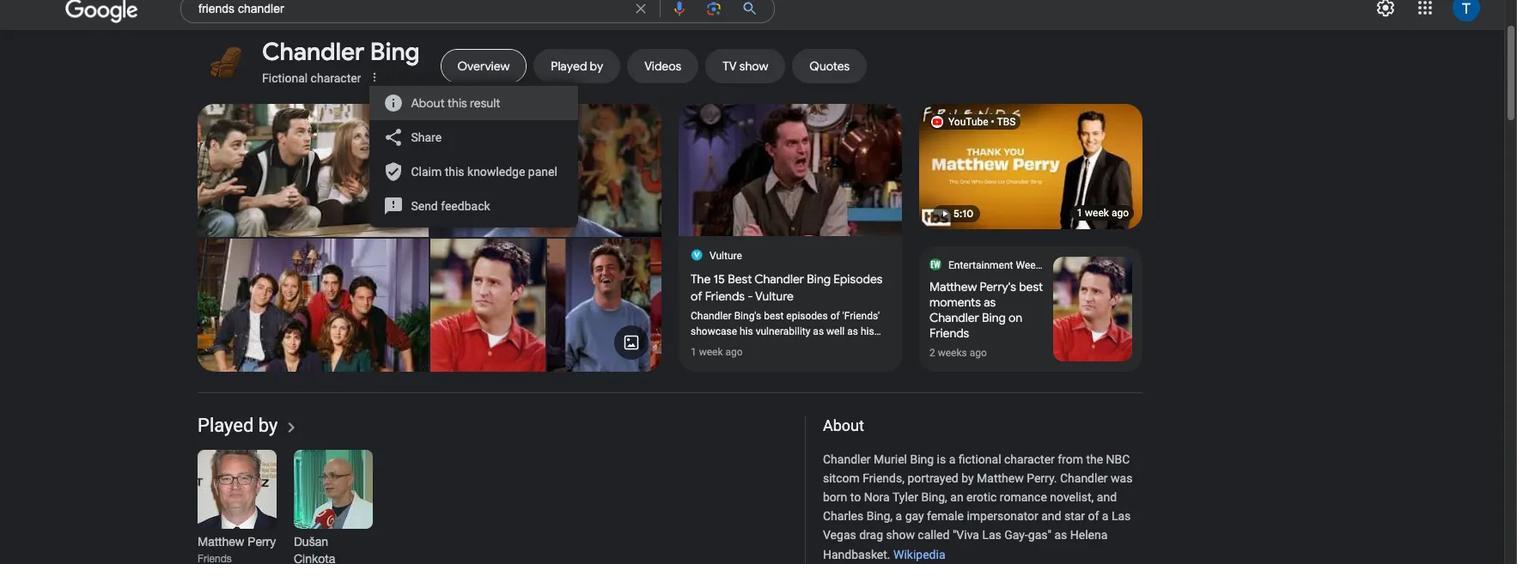 Task type: locate. For each thing, give the bounding box(es) containing it.
1 vertical spatial the
[[1087, 453, 1104, 467]]

0 vertical spatial friends
[[705, 289, 745, 304]]

by right played on the left bottom of page
[[259, 415, 278, 437]]

0 horizontal spatial a
[[896, 510, 903, 524]]

0 vertical spatial matthew
[[930, 279, 977, 295]]

bing inside chandler muriel bing is a fictional character from the nbc sitcom friends, portrayed by matthew perry. chandler was born to nora tyler bing, an erotic romance novelist, and charles bing, a gay female impersonator and star of a las vegas drag show called "viva las gay-gas" as helena handbasket.
[[911, 453, 934, 467]]

fictional character
[[262, 71, 361, 85]]

knowledge
[[468, 165, 525, 178]]

drag
[[860, 529, 884, 543]]

bing, down nora on the right bottom
[[867, 510, 893, 524]]

of inside chandler muriel bing is a fictional character from the nbc sitcom friends, portrayed by matthew perry. chandler was born to nora tyler bing, an erotic romance novelist, and charles bing, a gay female impersonator and star of a las vegas drag show called "viva las gay-gas" as helena handbasket.
[[1089, 510, 1100, 524]]

vegas
[[823, 529, 857, 543]]

0 horizontal spatial bing,
[[867, 510, 893, 524]]

the left nbc
[[1087, 453, 1104, 467]]

novelist,
[[1050, 491, 1094, 505]]

friends up weeks at right
[[930, 326, 970, 341]]

0 horizontal spatial friends
[[705, 289, 745, 304]]

bing left 'is'
[[911, 453, 934, 467]]

perry
[[248, 535, 276, 549]]

about
[[198, 0, 231, 15], [411, 95, 445, 111], [823, 417, 865, 435]]

and
[[1097, 491, 1117, 505], [1042, 510, 1062, 524]]

as left well
[[813, 326, 824, 338]]

youtube • tbs
[[949, 116, 1016, 128]]

character down chandler bing heading in the top left of the page
[[311, 71, 361, 85]]

claim this knowledge panel
[[411, 165, 558, 178]]

1 horizontal spatial and
[[1097, 491, 1117, 505]]

cinkota
[[294, 553, 335, 565]]

his up "watch"
[[861, 326, 875, 338]]

of down the
[[691, 289, 703, 304]]

about inside button
[[411, 95, 445, 111]]

1 horizontal spatial best
[[1019, 279, 1044, 295]]

1 horizontal spatial of
[[831, 310, 840, 322]]

1 horizontal spatial his
[[861, 326, 875, 338]]

1 vertical spatial vulture
[[755, 289, 794, 304]]

0 horizontal spatial his
[[740, 326, 753, 338]]

this inside button
[[448, 95, 467, 111]]

2 horizontal spatial of
[[1089, 510, 1100, 524]]

best
[[1019, 279, 1044, 295], [764, 310, 784, 322]]

2 vertical spatial to
[[851, 491, 861, 505]]

claim
[[411, 165, 442, 178]]

1 horizontal spatial to
[[841, 341, 850, 353]]

2 vertical spatial matthew
[[198, 535, 244, 549]]

his down bing's
[[740, 326, 753, 338]]

chandler up weeks at right
[[930, 310, 980, 326]]

this left result on the left of page
[[448, 95, 467, 111]]

about this result button
[[377, 86, 592, 120]]

from
[[1058, 453, 1084, 467]]

1 horizontal spatial friends
[[930, 326, 970, 341]]

1 vertical spatial friends
[[930, 326, 970, 341]]

chandler up sitcom
[[823, 453, 871, 467]]

2 horizontal spatial about
[[823, 417, 865, 435]]

vulture right -
[[755, 289, 794, 304]]

to left the get
[[691, 357, 700, 369]]

0 vertical spatial this
[[448, 95, 467, 111]]

1 vertical spatial this
[[445, 165, 465, 178]]

matthew perry's best moments as chandler bing on friends 2 weeks ago
[[930, 279, 1044, 359]]

1 vertical spatial web result image image
[[1054, 257, 1133, 362]]

character
[[311, 71, 361, 85], [1005, 453, 1055, 467]]

this for claim
[[445, 165, 465, 178]]

friends
[[705, 289, 745, 304], [930, 326, 970, 341]]

1 horizontal spatial about
[[411, 95, 445, 111]]

about inside heading
[[823, 417, 865, 435]]

1 week ago
[[1077, 207, 1129, 219], [691, 346, 743, 358]]

the
[[799, 341, 813, 353], [1087, 453, 1104, 467]]

matthew
[[930, 279, 977, 295], [977, 472, 1024, 486], [198, 535, 244, 549]]

portrayed
[[908, 472, 959, 486]]

chandler up fictional character
[[262, 37, 365, 67]]

charles
[[823, 510, 864, 524]]

0 vertical spatial 1 week ago
[[1077, 207, 1129, 219]]

1 vertical spatial matthew
[[977, 472, 1024, 486]]

a
[[949, 453, 956, 467], [896, 510, 903, 524], [1103, 510, 1109, 524]]

2 horizontal spatial to
[[851, 491, 861, 505]]

1 horizontal spatial ago
[[970, 347, 987, 359]]

1 horizontal spatial a
[[949, 453, 956, 467]]

tab list
[[198, 37, 1143, 89]]

0 vertical spatial bing,
[[922, 491, 948, 505]]

best up vulnerability in the bottom of the page
[[764, 310, 784, 322]]

0 vertical spatial vulture
[[710, 250, 742, 262]]

web result image image for the 15 best chandler bing episodes of friends - vulture
[[679, 104, 902, 236]]

google image
[[65, 0, 139, 23]]

1 vertical spatial by
[[962, 472, 974, 486]]

of right star on the right
[[1089, 510, 1100, 524]]

female
[[927, 510, 964, 524]]

matthew perry link
[[198, 450, 277, 565]]

of up well
[[831, 310, 840, 322]]

about up sitcom
[[823, 417, 865, 435]]

chandler right best
[[755, 272, 804, 287]]

about up share
[[411, 95, 445, 111]]

0 horizontal spatial about
[[198, 0, 231, 15]]

best inside matthew perry's best moments as chandler bing on friends 2 weeks ago
[[1019, 279, 1044, 295]]

this
[[448, 95, 467, 111], [445, 165, 465, 178]]

1 horizontal spatial vulture
[[755, 289, 794, 304]]

vulture
[[710, 250, 742, 262], [755, 289, 794, 304]]

0 vertical spatial web result image image
[[679, 104, 902, 236]]

las down the was
[[1112, 510, 1131, 524]]

handbasket.
[[823, 548, 891, 562]]

sitcom
[[823, 472, 860, 486]]

0 vertical spatial of
[[691, 289, 703, 304]]

matthew up erotic on the right of page
[[977, 472, 1024, 486]]

0 horizontal spatial the
[[799, 341, 813, 353]]

0 vertical spatial best
[[1019, 279, 1044, 295]]

to
[[841, 341, 850, 353], [691, 357, 700, 369], [851, 491, 861, 505]]

was
[[1111, 472, 1133, 486]]

as right gas" in the bottom of the page
[[1055, 529, 1068, 543]]

quips.
[[721, 341, 749, 353]]

chandler inside heading
[[262, 37, 365, 67]]

claim this knowledge panel link
[[377, 155, 592, 189], [377, 155, 592, 189]]

1 horizontal spatial the
[[1087, 453, 1104, 467]]

1 horizontal spatial character
[[1005, 453, 1055, 467]]

an
[[951, 491, 964, 505]]

to right born
[[851, 491, 861, 505]]

about for about 120,000,000 results
[[198, 0, 231, 15]]

1 vertical spatial and
[[1042, 510, 1062, 524]]

best down weekly
[[1019, 279, 1044, 295]]

as inside matthew perry's best moments as chandler bing on friends 2 weeks ago
[[984, 295, 996, 310]]

2
[[930, 347, 936, 359]]

1 vertical spatial 1 week ago
[[691, 346, 743, 358]]

0 vertical spatial week
[[1086, 207, 1110, 219]]

2 horizontal spatial ago
[[1112, 207, 1129, 219]]

0 vertical spatial about
[[198, 0, 231, 15]]

15
[[714, 272, 725, 287]]

bing left on
[[982, 310, 1006, 326]]

0 vertical spatial las
[[1112, 510, 1131, 524]]

0 vertical spatial 1
[[1077, 207, 1083, 219]]

as left on
[[984, 295, 996, 310]]

best inside the 15 best chandler bing episodes of friends - vulture chandler bing's best episodes of 'friends' showcase his vulnerability as well as his iconic quips. these are the ones to watch to get a ...
[[764, 310, 784, 322]]

1
[[1077, 207, 1083, 219], [691, 346, 697, 358]]

by up an
[[962, 472, 974, 486]]

search by image image
[[706, 0, 723, 17]]

and up gas" in the bottom of the page
[[1042, 510, 1062, 524]]

1 vertical spatial best
[[764, 310, 784, 322]]

bing inside the 15 best chandler bing episodes of friends - vulture chandler bing's best episodes of 'friends' showcase his vulnerability as well as his iconic quips. these are the ones to watch to get a ...
[[807, 272, 831, 287]]

1 horizontal spatial web result image image
[[1054, 257, 1133, 362]]

0 horizontal spatial best
[[764, 310, 784, 322]]

wikipedia link
[[894, 548, 946, 562]]

about heading
[[823, 416, 1143, 437]]

2 vertical spatial about
[[823, 417, 865, 435]]

0 horizontal spatial to
[[691, 357, 700, 369]]

vulture up the 15
[[710, 250, 742, 262]]

get
[[703, 357, 717, 369]]

0 vertical spatial the
[[799, 341, 813, 353]]

web result image image
[[679, 104, 902, 236], [1054, 257, 1133, 362]]

1 horizontal spatial las
[[1112, 510, 1131, 524]]

his
[[740, 326, 753, 338], [861, 326, 875, 338]]

muriel
[[874, 453, 908, 467]]

the inside chandler muriel bing is a fictional character from the nbc sitcom friends, portrayed by matthew perry. chandler was born to nora tyler bing, an erotic romance novelist, and charles bing, a gay female impersonator and star of a las vegas drag show called "viva las gay-gas" as helena handbasket.
[[1087, 453, 1104, 467]]

character up perry.
[[1005, 453, 1055, 467]]

feedback
[[441, 199, 490, 213]]

bing
[[370, 37, 420, 67], [807, 272, 831, 287], [982, 310, 1006, 326], [911, 453, 934, 467]]

a up helena
[[1103, 510, 1109, 524]]

1 horizontal spatial 1
[[1077, 207, 1083, 219]]

to inside chandler muriel bing is a fictional character from the nbc sitcom friends, portrayed by matthew perry. chandler was born to nora tyler bing, an erotic romance novelist, and charles bing, a gay female impersonator and star of a las vegas drag show called "viva las gay-gas" as helena handbasket.
[[851, 491, 861, 505]]

0 horizontal spatial of
[[691, 289, 703, 304]]

played by link
[[198, 415, 302, 438]]

to down well
[[841, 341, 850, 353]]

0 horizontal spatial web result image image
[[679, 104, 902, 236]]

bing, down portrayed
[[922, 491, 948, 505]]

the 15 best chandler bing episodes of friends - vulture chandler bing's best episodes of 'friends' showcase his vulnerability as well as his iconic quips. these are the ones to watch to get a ...
[[691, 272, 883, 369]]

chandler
[[262, 37, 365, 67], [755, 272, 804, 287], [930, 310, 980, 326], [691, 310, 732, 322], [823, 453, 871, 467], [1061, 472, 1108, 486]]

this right claim
[[445, 165, 465, 178]]

list containing matthew perry
[[198, 450, 373, 565]]

showcase
[[691, 326, 737, 338]]

about left 120,000,000
[[198, 0, 231, 15]]

matthew inside heading
[[198, 535, 244, 549]]

2 vertical spatial of
[[1089, 510, 1100, 524]]

las down impersonator
[[983, 529, 1002, 543]]

matthew down entertainment
[[930, 279, 977, 295]]

the right are
[[799, 341, 813, 353]]

0 vertical spatial by
[[259, 415, 278, 437]]

None search field
[[0, 0, 775, 26]]

matthew perry, 'friends' star, dead at 54 | cnn image
[[198, 239, 429, 372]]

well
[[827, 326, 845, 338]]

1 vertical spatial of
[[831, 310, 840, 322]]

on
[[1009, 310, 1023, 326]]

more options image
[[368, 70, 382, 84]]

friends down the 15
[[705, 289, 745, 304]]

bing up episodes
[[807, 272, 831, 287]]

matthew inside chandler muriel bing is a fictional character from the nbc sitcom friends, portrayed by matthew perry. chandler was born to nora tyler bing, an erotic romance novelist, and charles bing, a gay female impersonator and star of a las vegas drag show called "viva las gay-gas" as helena handbasket.
[[977, 472, 1024, 486]]

episodes
[[787, 310, 828, 322]]

about for about
[[823, 417, 865, 435]]

by
[[259, 415, 278, 437], [962, 472, 974, 486]]

matthew inside matthew perry's best moments as chandler bing on friends 2 weeks ago
[[930, 279, 977, 295]]

las
[[1112, 510, 1131, 524], [983, 529, 1002, 543]]

about 120,000,000 results
[[198, 0, 344, 15]]

1 vertical spatial about
[[411, 95, 445, 111]]

list
[[198, 450, 373, 565]]

character inside chandler muriel bing is a fictional character from the nbc sitcom friends, portrayed by matthew perry. chandler was born to nora tyler bing, an erotic romance novelist, and charles bing, a gay female impersonator and star of a las vegas drag show called "viva las gay-gas" as helena handbasket.
[[1005, 453, 1055, 467]]

best
[[728, 272, 752, 287]]

1 horizontal spatial bing,
[[922, 491, 948, 505]]

0 vertical spatial character
[[311, 71, 361, 85]]

0 vertical spatial to
[[841, 341, 850, 353]]

bing,
[[922, 491, 948, 505], [867, 510, 893, 524]]

a right 'is'
[[949, 453, 956, 467]]

weekly
[[1016, 260, 1049, 272]]

nbc
[[1107, 453, 1131, 467]]

1 horizontal spatial by
[[962, 472, 974, 486]]

bing up more options icon on the top of the page
[[370, 37, 420, 67]]

a left gay
[[896, 510, 903, 524]]

and down the was
[[1097, 491, 1117, 505]]

friends inside matthew perry's best moments as chandler bing on friends 2 weeks ago
[[930, 326, 970, 341]]

0 horizontal spatial las
[[983, 529, 1002, 543]]

1 vertical spatial week
[[699, 346, 723, 358]]

0 horizontal spatial 1
[[691, 346, 697, 358]]

1 vertical spatial character
[[1005, 453, 1055, 467]]

1 his from the left
[[740, 326, 753, 338]]

0 vertical spatial and
[[1097, 491, 1117, 505]]

chandler up showcase
[[691, 310, 732, 322]]

matthew left the perry
[[198, 535, 244, 549]]



Task type: describe. For each thing, give the bounding box(es) containing it.
send feedback
[[411, 199, 490, 213]]

helena
[[1071, 529, 1108, 543]]

friends,
[[863, 472, 905, 486]]

impersonator
[[967, 510, 1039, 524]]

0 horizontal spatial and
[[1042, 510, 1062, 524]]

about this result
[[411, 95, 501, 111]]

entertainment
[[949, 260, 1014, 272]]

matthew perry's most memorable 'friends' moments as chandler ... image
[[198, 104, 429, 237]]

iconic
[[691, 341, 718, 353]]

Search search field
[[199, 0, 622, 22]]

search by voice image
[[671, 0, 688, 17]]

friends: 8 hilarious matthew perry moments which make us ... image
[[547, 239, 662, 372]]

results
[[308, 0, 344, 15]]

is
[[937, 453, 946, 467]]

matthew perry
[[198, 535, 276, 549]]

result
[[470, 95, 501, 111]]

vulnerability
[[756, 326, 811, 338]]

dušan cinkota link
[[294, 450, 373, 565]]

nora
[[864, 491, 890, 505]]

2 his from the left
[[861, 326, 875, 338]]

wikipedia
[[894, 548, 946, 562]]

weeks
[[938, 347, 968, 359]]

the inside the 15 best chandler bing episodes of friends - vulture chandler bing's best episodes of 'friends' showcase his vulnerability as well as his iconic quips. these are the ones to watch to get a ...
[[799, 341, 813, 353]]

vulture inside the 15 best chandler bing episodes of friends - vulture chandler bing's best episodes of 'friends' showcase his vulnerability as well as his iconic quips. these are the ones to watch to get a ...
[[755, 289, 794, 304]]

watch
[[852, 341, 880, 353]]

episodes
[[834, 272, 883, 287]]

show
[[887, 529, 915, 543]]

2 horizontal spatial a
[[1103, 510, 1109, 524]]

matthew for perry's
[[930, 279, 977, 295]]

"viva
[[953, 529, 980, 543]]

1 vertical spatial bing,
[[867, 510, 893, 524]]

about for about this result
[[411, 95, 445, 111]]

dušan cinkota heading
[[294, 534, 373, 565]]

chandler up the "novelist,"
[[1061, 472, 1108, 486]]

0 horizontal spatial by
[[259, 415, 278, 437]]

120,000,000
[[234, 0, 305, 15]]

gay
[[906, 510, 924, 524]]

fictional
[[959, 453, 1002, 467]]

chandler inside matthew perry's best moments as chandler bing on friends 2 weeks ago
[[930, 310, 980, 326]]

tbs
[[997, 116, 1016, 128]]

perry.
[[1027, 472, 1058, 486]]

bing's
[[735, 310, 762, 322]]

played
[[198, 415, 254, 437]]

about this result menu
[[370, 82, 592, 228]]

romance
[[1000, 491, 1048, 505]]

matthew perry heading
[[198, 534, 277, 551]]

0 horizontal spatial week
[[699, 346, 723, 358]]

send
[[411, 199, 438, 213]]

these
[[751, 341, 779, 353]]

tyler
[[893, 491, 919, 505]]

matthew for perry
[[198, 535, 244, 549]]

•
[[991, 116, 995, 128]]

as right well
[[848, 326, 859, 338]]

0 horizontal spatial ago
[[726, 346, 743, 358]]

bing inside heading
[[370, 37, 420, 67]]

0 horizontal spatial character
[[311, 71, 361, 85]]

this for about
[[448, 95, 467, 111]]

entertainment weekly
[[949, 260, 1049, 272]]

-
[[748, 289, 753, 304]]

chandler bing
[[262, 37, 420, 67]]

web result image image for matthew perry's best moments as chandler bing on friends
[[1054, 257, 1133, 362]]

a ...
[[720, 357, 736, 369]]

erotic
[[967, 491, 997, 505]]

gas"
[[1029, 529, 1052, 543]]

dušan
[[294, 535, 328, 549]]

1 horizontal spatial 1 week ago
[[1077, 207, 1129, 219]]

called
[[918, 529, 950, 543]]

born
[[823, 491, 848, 505]]

youtube
[[949, 116, 989, 128]]

chandler muriel bing is a fictional character from the nbc sitcom friends, portrayed by matthew perry. chandler was born to nora tyler bing, an erotic romance novelist, and charles bing, a gay female impersonator and star of a las vegas drag show called "viva las gay-gas" as helena handbasket.
[[823, 453, 1133, 562]]

moments
[[930, 295, 981, 310]]

1 horizontal spatial week
[[1086, 207, 1110, 219]]

chandler bing | fictional characters wiki | fandom image
[[431, 104, 662, 237]]

friends inside the 15 best chandler bing episodes of friends - vulture chandler bing's best episodes of 'friends' showcase his vulnerability as well as his iconic quips. these are the ones to watch to get a ...
[[705, 289, 745, 304]]

are
[[782, 341, 796, 353]]

1 vertical spatial 1
[[691, 346, 697, 358]]

fictional
[[262, 71, 308, 85]]

favicon for website that hosts the video image
[[933, 117, 943, 127]]

star
[[1065, 510, 1086, 524]]

share
[[411, 130, 442, 144]]

chandler bing heading
[[262, 37, 420, 68]]

1 vertical spatial las
[[983, 529, 1002, 543]]

ago inside matthew perry's best moments as chandler bing on friends 2 weeks ago
[[970, 347, 987, 359]]

panel
[[528, 165, 558, 178]]

matthew perry's best moments as chandler bing on friends image
[[431, 239, 545, 372]]

as inside chandler muriel bing is a fictional character from the nbc sitcom friends, portrayed by matthew perry. chandler was born to nora tyler bing, an erotic romance novelist, and charles bing, a gay female impersonator and star of a las vegas drag show called "viva las gay-gas" as helena handbasket.
[[1055, 529, 1068, 543]]

by inside chandler muriel bing is a fictional character from the nbc sitcom friends, portrayed by matthew perry. chandler was born to nora tyler bing, an erotic romance novelist, and charles bing, a gay female impersonator and star of a las vegas drag show called "viva las gay-gas" as helena handbasket.
[[962, 472, 974, 486]]

gay-
[[1005, 529, 1029, 543]]

perry's
[[980, 279, 1017, 295]]

more options element
[[366, 69, 384, 86]]

the
[[691, 272, 711, 287]]

1 vertical spatial to
[[691, 357, 700, 369]]

share menu item
[[377, 120, 592, 155]]

'friends'
[[843, 310, 880, 322]]

0 horizontal spatial 1 week ago
[[691, 346, 743, 358]]

ones
[[816, 341, 838, 353]]

bing inside matthew perry's best moments as chandler bing on friends 2 weeks ago
[[982, 310, 1006, 326]]

0 horizontal spatial vulture
[[710, 250, 742, 262]]

played by
[[198, 415, 278, 437]]

dušan cinkota
[[294, 535, 335, 565]]



Task type: vqa. For each thing, say whether or not it's contained in the screenshot.
$1,235 related to 1:40 PM – 4:09 PM
no



